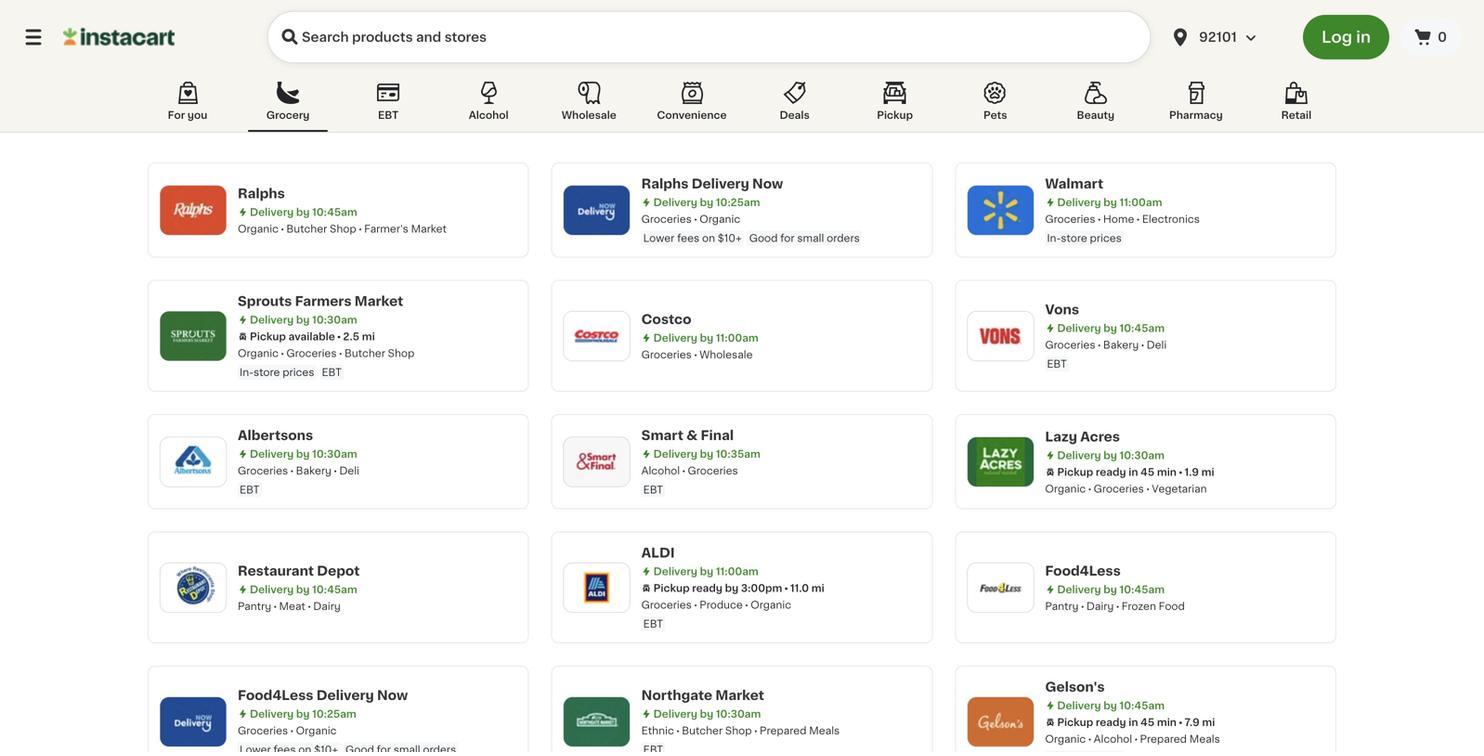 Task type: vqa. For each thing, say whether or not it's contained in the screenshot.


Task type: locate. For each thing, give the bounding box(es) containing it.
prepared down northgate market
[[760, 726, 807, 736]]

1 vertical spatial food4less
[[238, 689, 314, 702]]

0 horizontal spatial bakery
[[296, 466, 332, 476]]

meals
[[809, 726, 840, 736], [1190, 734, 1221, 745]]

by for ralphs delivery now
[[700, 197, 714, 208]]

smart & final logo image
[[573, 438, 621, 486]]

alcohol inside button
[[469, 110, 509, 120]]

1 vertical spatial ready
[[692, 583, 723, 594]]

0 vertical spatial wholesale
[[562, 110, 617, 120]]

food
[[1159, 601, 1185, 612]]

pickup for sprouts farmers market
[[250, 332, 286, 342]]

0 vertical spatial bakery
[[1104, 340, 1139, 350]]

in right log
[[1357, 29, 1371, 45]]

1 vertical spatial 11:00am
[[716, 333, 759, 343]]

1 vertical spatial market
[[355, 295, 403, 308]]

store inside groceries home electronics in-store prices
[[1061, 233, 1088, 243]]

0 horizontal spatial in-
[[240, 367, 254, 378]]

food4less up pantry dairy frozen food
[[1046, 565, 1121, 578]]

1 horizontal spatial shop
[[388, 348, 415, 359]]

0 vertical spatial market
[[411, 224, 447, 234]]

mi right 1.9
[[1202, 467, 1215, 477]]

1 horizontal spatial meals
[[1190, 734, 1221, 745]]

0 vertical spatial alcohol
[[469, 110, 509, 120]]

0 vertical spatial deli
[[1147, 340, 1167, 350]]

1 vertical spatial bakery
[[296, 466, 332, 476]]

food4less logo image
[[977, 564, 1025, 612]]

convenience
[[657, 110, 727, 120]]

11:00am up home
[[1120, 197, 1163, 208]]

in- down walmart
[[1047, 233, 1061, 243]]

10:30am
[[312, 315, 357, 325], [312, 449, 357, 459], [1120, 450, 1165, 461], [716, 709, 761, 720]]

1 horizontal spatial dairy
[[1087, 601, 1114, 612]]

food4less up groceries organic
[[238, 689, 314, 702]]

1 horizontal spatial market
[[411, 224, 447, 234]]

now
[[753, 177, 783, 190], [377, 689, 408, 702]]

prepared down 7.9
[[1140, 734, 1187, 745]]

0 vertical spatial shop
[[330, 224, 357, 234]]

1 vertical spatial in
[[1129, 467, 1139, 477]]

delivery for northgate market
[[654, 709, 698, 720]]

1 vertical spatial pickup ready in 45 min
[[1058, 718, 1177, 728]]

1 horizontal spatial delivery by 10:25am
[[654, 197, 760, 208]]

0 horizontal spatial deli
[[339, 466, 359, 476]]

mi right 7.9
[[1203, 718, 1216, 728]]

1 45 from the top
[[1141, 467, 1155, 477]]

7.9
[[1185, 718, 1200, 728]]

1 vertical spatial store
[[254, 367, 280, 378]]

prepared
[[760, 726, 807, 736], [1140, 734, 1187, 745]]

2 min from the top
[[1157, 718, 1177, 728]]

now for food4less delivery now
[[377, 689, 408, 702]]

10:45am
[[312, 207, 357, 217], [1120, 323, 1165, 334], [312, 585, 357, 595], [1120, 585, 1165, 595], [1120, 701, 1165, 711]]

alcohol for alcohol groceries ebt
[[642, 466, 680, 476]]

groceries bakery deli ebt down the vons at the top of page
[[1046, 340, 1167, 369]]

&
[[687, 429, 698, 442]]

in
[[1357, 29, 1371, 45], [1129, 467, 1139, 477], [1129, 718, 1139, 728]]

mi right 11.0
[[812, 583, 825, 594]]

market up ethnic butcher shop prepared meals
[[716, 689, 765, 702]]

delivery by 11:00am up home
[[1058, 197, 1163, 208]]

prices down home
[[1090, 233, 1122, 243]]

organic
[[700, 214, 741, 224], [238, 224, 279, 234], [238, 348, 279, 359], [1046, 484, 1086, 494], [751, 600, 792, 610], [296, 726, 337, 736], [1046, 734, 1086, 745]]

ebt inside alcohol groceries ebt
[[644, 485, 663, 495]]

prices
[[1090, 233, 1122, 243], [283, 367, 314, 378]]

by for food4less delivery now
[[296, 709, 310, 720]]

alcohol button
[[449, 78, 529, 132]]

northgate
[[642, 689, 713, 702]]

store inside organic groceries butcher shop in-store prices ebt
[[254, 367, 280, 378]]

grocery
[[266, 110, 310, 120]]

by
[[700, 197, 714, 208], [1104, 197, 1118, 208], [296, 207, 310, 217], [296, 315, 310, 325], [1104, 323, 1118, 334], [700, 333, 714, 343], [296, 449, 310, 459], [700, 449, 714, 459], [1104, 450, 1118, 461], [700, 567, 714, 577], [725, 583, 739, 594], [296, 585, 310, 595], [1104, 585, 1118, 595], [1104, 701, 1118, 711], [296, 709, 310, 720], [700, 709, 714, 720]]

1 dairy from the left
[[313, 601, 341, 612]]

delivery by 10:30am down albertsons
[[250, 449, 357, 459]]

northgate market logo image
[[573, 698, 621, 746]]

store down walmart
[[1061, 233, 1088, 243]]

for you
[[168, 110, 207, 120]]

delivery by 10:25am
[[654, 197, 760, 208], [250, 709, 357, 720]]

1 vertical spatial deli
[[339, 466, 359, 476]]

45 up organic alcohol prepared meals
[[1141, 718, 1155, 728]]

2 horizontal spatial alcohol
[[1094, 734, 1133, 745]]

in inside button
[[1357, 29, 1371, 45]]

min up vegetarian
[[1157, 467, 1177, 477]]

1 horizontal spatial deli
[[1147, 340, 1167, 350]]

0 vertical spatial 11:00am
[[1120, 197, 1163, 208]]

10:45am for ralphs
[[312, 207, 357, 217]]

0 horizontal spatial market
[[355, 295, 403, 308]]

groceries
[[642, 214, 692, 224], [1046, 214, 1096, 224], [1046, 340, 1096, 350], [286, 348, 337, 359], [642, 350, 692, 360], [238, 466, 288, 476], [688, 466, 738, 476], [1094, 484, 1144, 494], [642, 600, 692, 610], [238, 726, 288, 736]]

1 horizontal spatial food4less
[[1046, 565, 1121, 578]]

delivery by 10:30am for sprouts farmers market
[[250, 315, 357, 325]]

10:30am up organic groceries vegetarian
[[1120, 450, 1165, 461]]

butcher up sprouts farmers market
[[286, 224, 327, 234]]

45
[[1141, 467, 1155, 477], [1141, 718, 1155, 728]]

prices inside groceries home electronics in-store prices
[[1090, 233, 1122, 243]]

0 horizontal spatial delivery by 10:25am
[[250, 709, 357, 720]]

1 horizontal spatial groceries bakery deli ebt
[[1046, 340, 1167, 369]]

0 vertical spatial groceries bakery deli ebt
[[1046, 340, 1167, 369]]

1 vertical spatial in-
[[240, 367, 254, 378]]

10:35am
[[716, 449, 761, 459]]

45 for gelson's
[[1141, 718, 1155, 728]]

store down pickup available
[[254, 367, 280, 378]]

10:30am up ethnic butcher shop prepared meals
[[716, 709, 761, 720]]

ready for lazy acres
[[1096, 467, 1127, 477]]

0 vertical spatial prices
[[1090, 233, 1122, 243]]

for you button
[[148, 78, 228, 132]]

delivery by 11:00am up groceries wholesale
[[654, 333, 759, 343]]

0 horizontal spatial prices
[[283, 367, 314, 378]]

1 vertical spatial now
[[377, 689, 408, 702]]

delivery by 10:45am for restaurant depot
[[250, 585, 357, 595]]

1 vertical spatial shop
[[388, 348, 415, 359]]

delivery for ralphs
[[250, 207, 294, 217]]

butcher
[[286, 224, 327, 234], [345, 348, 385, 359], [682, 726, 723, 736]]

0 vertical spatial delivery by 11:00am
[[1058, 197, 1163, 208]]

delivery by 10:25am down ralphs delivery now at the top of page
[[654, 197, 760, 208]]

1 horizontal spatial prepared
[[1140, 734, 1187, 745]]

$10+
[[718, 233, 742, 243]]

pickup inside pickup button
[[877, 110, 913, 120]]

1 horizontal spatial prices
[[1090, 233, 1122, 243]]

delivery for food4less
[[1058, 585, 1102, 595]]

11:00am
[[1120, 197, 1163, 208], [716, 333, 759, 343], [716, 567, 759, 577]]

0 horizontal spatial wholesale
[[562, 110, 617, 120]]

1 pantry from the left
[[238, 601, 271, 612]]

organic down 3:00pm at the bottom of page
[[751, 600, 792, 610]]

lazy acres
[[1046, 430, 1120, 443]]

delivery by 10:30am
[[250, 315, 357, 325], [250, 449, 357, 459], [1058, 450, 1165, 461], [654, 709, 761, 720]]

Search field
[[268, 11, 1151, 63]]

delivery by 10:30am down northgate market
[[654, 709, 761, 720]]

shop inside organic groceries butcher shop in-store prices ebt
[[388, 348, 415, 359]]

2 vertical spatial ready
[[1096, 718, 1127, 728]]

delivery by 10:25am for food4less
[[250, 709, 357, 720]]

mi for aldi
[[812, 583, 825, 594]]

1 horizontal spatial bakery
[[1104, 340, 1139, 350]]

2 vertical spatial 11:00am
[[716, 567, 759, 577]]

ebt inside groceries produce organic ebt
[[644, 619, 663, 629]]

92101
[[1200, 31, 1237, 44]]

1 vertical spatial prices
[[283, 367, 314, 378]]

0 horizontal spatial dairy
[[313, 601, 341, 612]]

1 horizontal spatial in-
[[1047, 233, 1061, 243]]

0 horizontal spatial pantry
[[238, 601, 271, 612]]

in up organic alcohol prepared meals
[[1129, 718, 1139, 728]]

0 vertical spatial ready
[[1096, 467, 1127, 477]]

vons
[[1046, 303, 1080, 316]]

10:30am down farmers
[[312, 315, 357, 325]]

1 vertical spatial 45
[[1141, 718, 1155, 728]]

delivery by 10:45am for food4less
[[1058, 585, 1165, 595]]

0 vertical spatial delivery by 10:25am
[[654, 197, 760, 208]]

45 up organic groceries vegetarian
[[1141, 467, 1155, 477]]

market right farmer's
[[411, 224, 447, 234]]

walmart logo image
[[977, 186, 1025, 234]]

butcher down northgate market
[[682, 726, 723, 736]]

for
[[781, 233, 795, 243]]

1 vertical spatial butcher
[[345, 348, 385, 359]]

2 vertical spatial in
[[1129, 718, 1139, 728]]

groceries organic
[[238, 726, 337, 736]]

delivery by 10:30am up available
[[250, 315, 357, 325]]

delivery by 10:35am
[[654, 449, 761, 459]]

food4less for food4less delivery now
[[238, 689, 314, 702]]

vons logo image
[[977, 312, 1025, 360]]

10:45am for vons
[[1120, 323, 1165, 334]]

delivery by 10:45am for ralphs
[[250, 207, 357, 217]]

1 horizontal spatial wholesale
[[700, 350, 753, 360]]

1 horizontal spatial ralphs
[[642, 177, 689, 190]]

0 vertical spatial in-
[[1047, 233, 1061, 243]]

pets
[[984, 110, 1008, 120]]

by for walmart
[[1104, 197, 1118, 208]]

1 horizontal spatial now
[[753, 177, 783, 190]]

2 vertical spatial delivery by 11:00am
[[654, 567, 759, 577]]

1 horizontal spatial 10:25am
[[716, 197, 760, 208]]

wholesale
[[562, 110, 617, 120], [700, 350, 753, 360]]

delivery by 10:45am up organic butcher shop farmer's market
[[250, 207, 357, 217]]

in- down pickup available
[[240, 367, 254, 378]]

deli
[[1147, 340, 1167, 350], [339, 466, 359, 476]]

dairy right meat
[[313, 601, 341, 612]]

1 horizontal spatial butcher
[[345, 348, 385, 359]]

0 horizontal spatial groceries bakery deli ebt
[[238, 466, 359, 495]]

10:25am up groceries organic lower fees on $10+ good for small orders on the top of page
[[716, 197, 760, 208]]

prices down pickup available
[[283, 367, 314, 378]]

min left 7.9
[[1157, 718, 1177, 728]]

organic down lazy
[[1046, 484, 1086, 494]]

1 horizontal spatial pantry
[[1046, 601, 1079, 612]]

delivery by 11:00am for costco
[[654, 333, 759, 343]]

in- inside groceries home electronics in-store prices
[[1047, 233, 1061, 243]]

0 vertical spatial food4less
[[1046, 565, 1121, 578]]

in up organic groceries vegetarian
[[1129, 467, 1139, 477]]

delivery by 10:45am
[[250, 207, 357, 217], [1058, 323, 1165, 334], [250, 585, 357, 595], [1058, 585, 1165, 595], [1058, 701, 1165, 711]]

0 vertical spatial 10:25am
[[716, 197, 760, 208]]

pantry meat dairy
[[238, 601, 341, 612]]

by for albertsons
[[296, 449, 310, 459]]

market up 2.5 mi
[[355, 295, 403, 308]]

pickup ready in 45 min for gelson's
[[1058, 718, 1177, 728]]

delivery by 10:25am for ralphs
[[654, 197, 760, 208]]

meat
[[279, 601, 306, 612]]

pickup ready by 3:00pm
[[654, 583, 783, 594]]

ralphs for ralphs
[[238, 187, 285, 200]]

pickup ready in 45 min up organic groceries vegetarian
[[1058, 467, 1177, 477]]

for
[[168, 110, 185, 120]]

alcohol inside alcohol groceries ebt
[[642, 466, 680, 476]]

1 vertical spatial delivery by 10:25am
[[250, 709, 357, 720]]

costco logo image
[[573, 312, 621, 360]]

ebt
[[378, 110, 399, 120], [1047, 359, 1067, 369], [322, 367, 342, 378], [240, 485, 260, 495], [644, 485, 663, 495], [644, 619, 663, 629]]

groceries down aldi at the bottom left of page
[[642, 600, 692, 610]]

pickup for aldi
[[654, 583, 690, 594]]

ebt button
[[349, 78, 428, 132]]

organic down pickup available
[[238, 348, 279, 359]]

1 vertical spatial groceries bakery deli ebt
[[238, 466, 359, 495]]

organic up the $10+
[[700, 214, 741, 224]]

2 horizontal spatial butcher
[[682, 726, 723, 736]]

food4less delivery now logo image
[[169, 698, 217, 746]]

delivery by 10:45am down the vons at the top of page
[[1058, 323, 1165, 334]]

0 vertical spatial in
[[1357, 29, 1371, 45]]

home
[[1104, 214, 1135, 224]]

groceries down available
[[286, 348, 337, 359]]

0 horizontal spatial food4less
[[238, 689, 314, 702]]

aldi
[[642, 547, 675, 560]]

fees
[[677, 233, 700, 243]]

groceries wholesale
[[642, 350, 753, 360]]

mi right 2.5
[[362, 332, 375, 342]]

2 pickup ready in 45 min from the top
[[1058, 718, 1177, 728]]

1 vertical spatial 10:25am
[[312, 709, 357, 720]]

2 horizontal spatial shop
[[726, 726, 752, 736]]

11:00am for costco
[[716, 333, 759, 343]]

sprouts farmers market logo image
[[169, 312, 217, 360]]

1 vertical spatial delivery by 11:00am
[[654, 333, 759, 343]]

0 vertical spatial pickup ready in 45 min
[[1058, 467, 1177, 477]]

0 vertical spatial now
[[753, 177, 783, 190]]

market
[[411, 224, 447, 234], [355, 295, 403, 308], [716, 689, 765, 702]]

3:00pm
[[741, 583, 783, 594]]

mi
[[362, 332, 375, 342], [1202, 467, 1215, 477], [812, 583, 825, 594], [1203, 718, 1216, 728]]

10:30am down albertsons
[[312, 449, 357, 459]]

pantry right food4less logo
[[1046, 601, 1079, 612]]

groceries bakery deli ebt down albertsons
[[238, 466, 359, 495]]

92101 button
[[1170, 11, 1281, 63]]

0 vertical spatial store
[[1061, 233, 1088, 243]]

1 min from the top
[[1157, 467, 1177, 477]]

0 horizontal spatial alcohol
[[469, 110, 509, 120]]

ready
[[1096, 467, 1127, 477], [692, 583, 723, 594], [1096, 718, 1127, 728]]

butcher for northgate market
[[682, 726, 723, 736]]

2 vertical spatial market
[[716, 689, 765, 702]]

aldi logo image
[[573, 564, 621, 612]]

ready up produce
[[692, 583, 723, 594]]

0
[[1438, 31, 1448, 44]]

gelson's logo image
[[977, 698, 1025, 746]]

deli for vons
[[1147, 340, 1167, 350]]

1 pickup ready in 45 min from the top
[[1058, 467, 1177, 477]]

in for gelson's
[[1129, 718, 1139, 728]]

ready up organic alcohol prepared meals
[[1096, 718, 1127, 728]]

delivery by 10:25am up groceries organic
[[250, 709, 357, 720]]

organic inside groceries produce organic ebt
[[751, 600, 792, 610]]

ready up organic groceries vegetarian
[[1096, 467, 1127, 477]]

ralphs logo image
[[169, 186, 217, 234]]

10:45am for gelson's
[[1120, 701, 1165, 711]]

butcher inside organic groceries butcher shop in-store prices ebt
[[345, 348, 385, 359]]

delivery by 10:45am up pantry dairy frozen food
[[1058, 585, 1165, 595]]

butcher for ralphs
[[286, 224, 327, 234]]

pantry left meat
[[238, 601, 271, 612]]

ralphs up lower
[[642, 177, 689, 190]]

0 horizontal spatial now
[[377, 689, 408, 702]]

10:25am down food4less delivery now
[[312, 709, 357, 720]]

0 vertical spatial butcher
[[286, 224, 327, 234]]

organic right ralphs logo
[[238, 224, 279, 234]]

2 vertical spatial alcohol
[[1094, 734, 1133, 745]]

delivery by 11:00am up pickup ready by 3:00pm
[[654, 567, 759, 577]]

ralphs right ralphs logo
[[238, 187, 285, 200]]

shop for northgate market
[[726, 726, 752, 736]]

groceries inside groceries produce organic ebt
[[642, 600, 692, 610]]

1 vertical spatial alcohol
[[642, 466, 680, 476]]

2 vertical spatial butcher
[[682, 726, 723, 736]]

groceries up lower
[[642, 214, 692, 224]]

delivery by 10:45am up organic alcohol prepared meals
[[1058, 701, 1165, 711]]

groceries down the vons at the top of page
[[1046, 340, 1096, 350]]

wholesale inside wholesale button
[[562, 110, 617, 120]]

log
[[1322, 29, 1353, 45]]

groceries inside groceries home electronics in-store prices
[[1046, 214, 1096, 224]]

dairy left frozen at the right
[[1087, 601, 1114, 612]]

by for smart & final
[[700, 449, 714, 459]]

groceries inside alcohol groceries ebt
[[688, 466, 738, 476]]

pickup
[[877, 110, 913, 120], [250, 332, 286, 342], [1058, 467, 1094, 477], [654, 583, 690, 594], [1058, 718, 1094, 728]]

0 vertical spatial 45
[[1141, 467, 1155, 477]]

butcher down 2.5 mi
[[345, 348, 385, 359]]

restaurant depot logo image
[[169, 564, 217, 612]]

None search field
[[268, 11, 1151, 63]]

pantry for food4less
[[1046, 601, 1079, 612]]

min for gelson's
[[1157, 718, 1177, 728]]

delivery by 10:45am down restaurant depot
[[250, 585, 357, 595]]

0 horizontal spatial store
[[254, 367, 280, 378]]

available
[[289, 332, 335, 342]]

beauty
[[1077, 110, 1115, 120]]

2 45 from the top
[[1141, 718, 1155, 728]]

groceries down walmart
[[1046, 214, 1096, 224]]

11:00am up pickup ready by 3:00pm
[[716, 567, 759, 577]]

delivery by 10:30am down 'acres'
[[1058, 450, 1165, 461]]

bakery
[[1104, 340, 1139, 350], [296, 466, 332, 476]]

11:00am for aldi
[[716, 567, 759, 577]]

2 pantry from the left
[[1046, 601, 1079, 612]]

albertsons logo image
[[169, 438, 217, 486]]

1 vertical spatial min
[[1157, 718, 1177, 728]]

0 horizontal spatial shop
[[330, 224, 357, 234]]

delivery by 10:45am for gelson's
[[1058, 701, 1165, 711]]

0 horizontal spatial butcher
[[286, 224, 327, 234]]

min for lazy acres
[[1157, 467, 1177, 477]]

by for sprouts farmers market
[[296, 315, 310, 325]]

2 dairy from the left
[[1087, 601, 1114, 612]]

0 horizontal spatial ralphs
[[238, 187, 285, 200]]

pickup ready in 45 min up organic alcohol prepared meals
[[1058, 718, 1177, 728]]

final
[[701, 429, 734, 442]]

store
[[1061, 233, 1088, 243], [254, 367, 280, 378]]

0 vertical spatial min
[[1157, 467, 1177, 477]]

bakery for vons
[[1104, 340, 1139, 350]]

delivery by 11:00am
[[1058, 197, 1163, 208], [654, 333, 759, 343], [654, 567, 759, 577]]

1 horizontal spatial alcohol
[[642, 466, 680, 476]]

organic inside groceries organic lower fees on $10+ good for small orders
[[700, 214, 741, 224]]

organic down gelson's
[[1046, 734, 1086, 745]]

groceries down delivery by 10:35am
[[688, 466, 738, 476]]

0 horizontal spatial prepared
[[760, 726, 807, 736]]

organic butcher shop farmer's market
[[238, 224, 447, 234]]

alcohol for alcohol
[[469, 110, 509, 120]]

food4less
[[1046, 565, 1121, 578], [238, 689, 314, 702]]

0 horizontal spatial 10:25am
[[312, 709, 357, 720]]

1 horizontal spatial store
[[1061, 233, 1088, 243]]

shop
[[330, 224, 357, 234], [388, 348, 415, 359], [726, 726, 752, 736]]

2 vertical spatial shop
[[726, 726, 752, 736]]

11:00am up groceries wholesale
[[716, 333, 759, 343]]



Task type: describe. For each thing, give the bounding box(es) containing it.
in- inside organic groceries butcher shop in-store prices ebt
[[240, 367, 254, 378]]

by for northgate market
[[700, 709, 714, 720]]

ethnic
[[642, 726, 674, 736]]

deli for albertsons
[[339, 466, 359, 476]]

92101 button
[[1159, 11, 1292, 63]]

pantry for restaurant depot
[[238, 601, 271, 612]]

you
[[188, 110, 207, 120]]

retail
[[1282, 110, 1312, 120]]

deals
[[780, 110, 810, 120]]

by for lazy acres
[[1104, 450, 1118, 461]]

prices inside organic groceries butcher shop in-store prices ebt
[[283, 367, 314, 378]]

10:30am for lazy acres
[[1120, 450, 1165, 461]]

orders
[[827, 233, 860, 243]]

produce
[[700, 600, 743, 610]]

groceries down albertsons
[[238, 466, 288, 476]]

wholesale button
[[549, 78, 629, 132]]

by for aldi
[[700, 567, 714, 577]]

mi for gelson's
[[1203, 718, 1216, 728]]

groceries down food4less delivery now
[[238, 726, 288, 736]]

lazy
[[1046, 430, 1078, 443]]

shop categories tab list
[[148, 78, 1337, 132]]

convenience button
[[650, 78, 734, 132]]

groceries home electronics in-store prices
[[1046, 214, 1200, 243]]

groceries down costco
[[642, 350, 692, 360]]

in for lazy acres
[[1129, 467, 1139, 477]]

retail button
[[1257, 78, 1337, 132]]

delivery by 10:30am for northgate market
[[654, 709, 761, 720]]

sprouts farmers market
[[238, 295, 403, 308]]

smart & final
[[642, 429, 734, 442]]

gelson's
[[1046, 681, 1105, 694]]

45 for lazy acres
[[1141, 467, 1155, 477]]

delivery for lazy acres
[[1058, 450, 1102, 461]]

mi for lazy acres
[[1202, 467, 1215, 477]]

2.5 mi
[[343, 332, 375, 342]]

10:25am for food4less
[[312, 709, 357, 720]]

delivery for vons
[[1058, 323, 1102, 334]]

delivery for aldi
[[654, 567, 698, 577]]

by for gelson's
[[1104, 701, 1118, 711]]

delivery for smart & final
[[654, 449, 698, 459]]

groceries inside organic groceries butcher shop in-store prices ebt
[[286, 348, 337, 359]]

beauty button
[[1056, 78, 1136, 132]]

restaurant depot
[[238, 565, 360, 578]]

11.0 mi
[[791, 583, 825, 594]]

delivery for sprouts farmers market
[[250, 315, 294, 325]]

vegetarian
[[1152, 484, 1207, 494]]

instacart image
[[63, 26, 175, 48]]

pickup for gelson's
[[1058, 718, 1094, 728]]

walmart
[[1046, 177, 1104, 190]]

groceries inside groceries organic lower fees on $10+ good for small orders
[[642, 214, 692, 224]]

albertsons
[[238, 429, 313, 442]]

acres
[[1081, 430, 1120, 443]]

farmer's
[[364, 224, 409, 234]]

good
[[749, 233, 778, 243]]

restaurant
[[238, 565, 314, 578]]

smart
[[642, 429, 684, 442]]

11:00am for walmart
[[1120, 197, 1163, 208]]

organic inside organic groceries butcher shop in-store prices ebt
[[238, 348, 279, 359]]

sprouts
[[238, 295, 292, 308]]

2 horizontal spatial market
[[716, 689, 765, 702]]

organic groceries butcher shop in-store prices ebt
[[238, 348, 415, 378]]

ebt inside button
[[378, 110, 399, 120]]

organic down food4less delivery now
[[296, 726, 337, 736]]

2.5
[[343, 332, 360, 342]]

groceries down 'acres'
[[1094, 484, 1144, 494]]

costco
[[642, 313, 692, 326]]

delivery for ralphs delivery now
[[654, 197, 698, 208]]

delivery for costco
[[654, 333, 698, 343]]

lazy acres logo image
[[977, 438, 1025, 486]]

deals button
[[755, 78, 835, 132]]

delivery for restaurant depot
[[250, 585, 294, 595]]

delivery for albertsons
[[250, 449, 294, 459]]

food4less for food4less
[[1046, 565, 1121, 578]]

food4less delivery now
[[238, 689, 408, 702]]

pharmacy button
[[1157, 78, 1236, 132]]

by for restaurant depot
[[296, 585, 310, 595]]

ralphs for ralphs delivery now
[[642, 177, 689, 190]]

pickup available
[[250, 332, 335, 342]]

by for ralphs
[[296, 207, 310, 217]]

by for food4less
[[1104, 585, 1118, 595]]

northgate market
[[642, 689, 765, 702]]

ralphs delivery now logo image
[[573, 186, 621, 234]]

delivery by 11:00am for aldi
[[654, 567, 759, 577]]

delivery by 11:00am for walmart
[[1058, 197, 1163, 208]]

lower
[[644, 233, 675, 243]]

0 button
[[1401, 19, 1462, 56]]

grocery button
[[248, 78, 328, 132]]

11.0
[[791, 583, 809, 594]]

depot
[[317, 565, 360, 578]]

groceries organic lower fees on $10+ good for small orders
[[642, 214, 860, 243]]

pets button
[[956, 78, 1036, 132]]

10:30am for northgate market
[[716, 709, 761, 720]]

mi for sprouts farmers market
[[362, 332, 375, 342]]

delivery by 10:30am for albertsons
[[250, 449, 357, 459]]

delivery by 10:30am for lazy acres
[[1058, 450, 1165, 461]]

7.9 mi
[[1185, 718, 1216, 728]]

bakery for albertsons
[[296, 466, 332, 476]]

alcohol groceries ebt
[[642, 466, 738, 495]]

groceries produce organic ebt
[[642, 600, 792, 629]]

farmers
[[295, 295, 352, 308]]

by for costco
[[700, 333, 714, 343]]

groceries bakery deli ebt for albertsons
[[238, 466, 359, 495]]

pantry dairy frozen food
[[1046, 601, 1185, 612]]

small
[[797, 233, 824, 243]]

10:45am for food4less
[[1120, 585, 1165, 595]]

pickup button
[[855, 78, 935, 132]]

now for ralphs delivery now
[[753, 177, 783, 190]]

pharmacy
[[1170, 110, 1223, 120]]

1 vertical spatial wholesale
[[700, 350, 753, 360]]

organic groceries vegetarian
[[1046, 484, 1207, 494]]

by for vons
[[1104, 323, 1118, 334]]

0 horizontal spatial meals
[[809, 726, 840, 736]]

ready for aldi
[[692, 583, 723, 594]]

frozen
[[1122, 601, 1157, 612]]

on
[[702, 233, 715, 243]]

ready for gelson's
[[1096, 718, 1127, 728]]

ebt inside organic groceries butcher shop in-store prices ebt
[[322, 367, 342, 378]]

ethnic butcher shop prepared meals
[[642, 726, 840, 736]]

shop for ralphs
[[330, 224, 357, 234]]

pickup ready in 45 min for lazy acres
[[1058, 467, 1177, 477]]

delivery for gelson's
[[1058, 701, 1102, 711]]

10:30am for sprouts farmers market
[[312, 315, 357, 325]]

delivery for food4less delivery now
[[250, 709, 294, 720]]

1.9 mi
[[1185, 467, 1215, 477]]

delivery for walmart
[[1058, 197, 1102, 208]]

10:30am for albertsons
[[312, 449, 357, 459]]

log in
[[1322, 29, 1371, 45]]

pickup for lazy acres
[[1058, 467, 1094, 477]]

10:25am for ralphs
[[716, 197, 760, 208]]

ralphs delivery now
[[642, 177, 783, 190]]

10:45am for restaurant depot
[[312, 585, 357, 595]]

organic alcohol prepared meals
[[1046, 734, 1221, 745]]

electronics
[[1143, 214, 1200, 224]]

groceries bakery deli ebt for vons
[[1046, 340, 1167, 369]]

1.9
[[1185, 467, 1199, 477]]

log in button
[[1304, 15, 1390, 59]]

delivery by 10:45am for vons
[[1058, 323, 1165, 334]]



